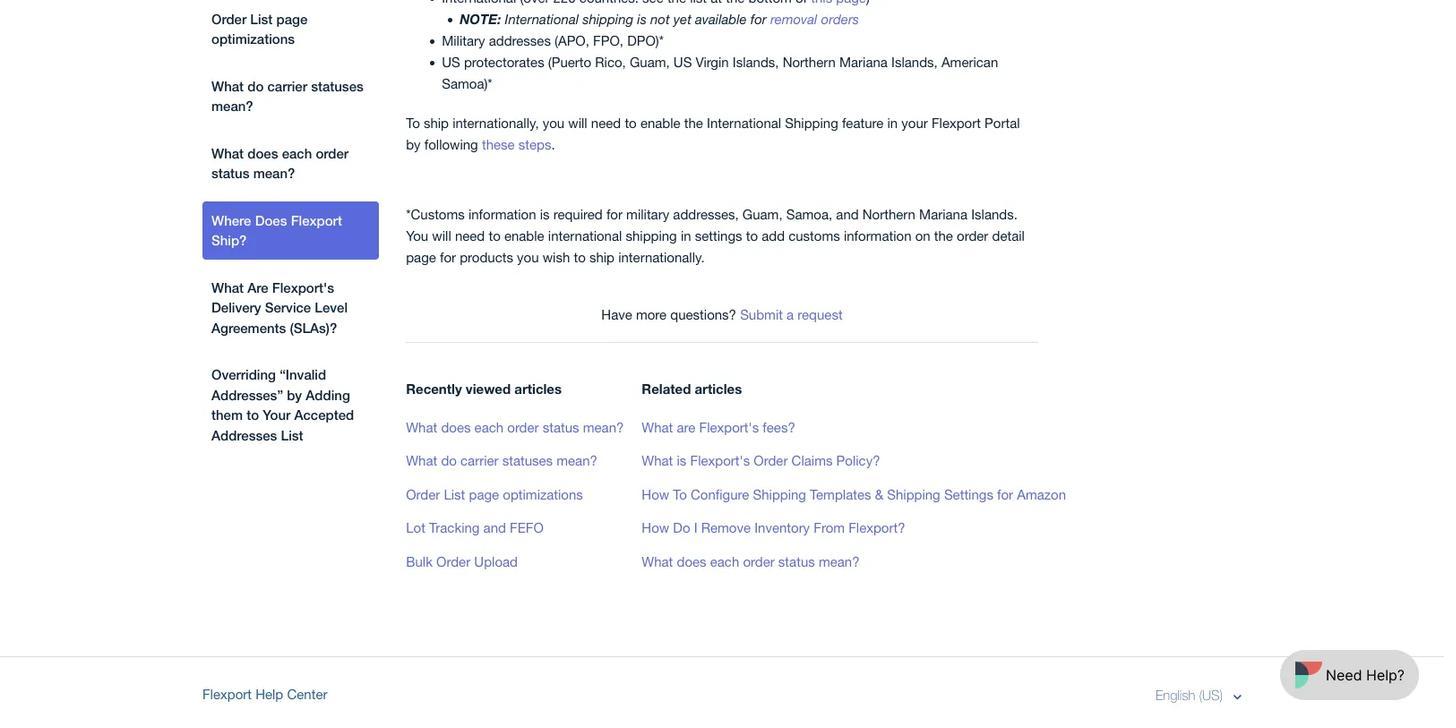Task type: vqa. For each thing, say whether or not it's contained in the screenshot.
Seller Portal
no



Task type: describe. For each thing, give the bounding box(es) containing it.
upload
[[474, 554, 518, 570]]

accepted
[[294, 408, 354, 424]]

how to configure shipping templates & shipping settings for amazon
[[642, 487, 1066, 503]]

(apo,
[[555, 33, 590, 49]]

1 articles from the left
[[515, 381, 562, 397]]

northern inside *customs information is required for military addresses, guam, samoa, and northern mariana islands. you will need to enable international shipping in settings to add customs information on the order detail page for products you wish to ship internationally.
[[863, 207, 916, 223]]

2 horizontal spatial does
[[677, 554, 707, 570]]

2 horizontal spatial list
[[444, 487, 465, 503]]

where does flexport ship? link
[[203, 202, 379, 260]]

do for list
[[248, 78, 264, 95]]

(puerto
[[548, 55, 592, 70]]

1 vertical spatial optimizations
[[503, 487, 583, 503]]

level
[[315, 300, 348, 316]]

english
[[1156, 688, 1196, 704]]

recently
[[406, 381, 462, 397]]

0 horizontal spatial what does each order status mean? link
[[203, 135, 379, 193]]

&
[[875, 487, 884, 503]]

request
[[798, 307, 843, 323]]

0 vertical spatial order list page optimizations
[[211, 11, 308, 47]]

how do i remove inventory from flexport?
[[642, 521, 905, 536]]

required
[[553, 207, 603, 223]]

(slas)?
[[290, 320, 337, 336]]

delivery
[[211, 300, 261, 316]]

bulk
[[406, 554, 433, 570]]

how for how do i remove inventory from flexport?
[[642, 521, 669, 536]]

from
[[814, 521, 845, 536]]

steps
[[519, 137, 551, 153]]

how do i remove inventory from flexport? link
[[642, 521, 905, 536]]

mean? inside what does each order status mean?
[[253, 166, 295, 182]]

1 vertical spatial does
[[441, 420, 471, 435]]

0 horizontal spatial information
[[469, 207, 536, 223]]

statuses for optimizations
[[311, 78, 364, 95]]

submit
[[740, 307, 783, 323]]

to left add
[[746, 228, 758, 244]]

related
[[642, 381, 691, 397]]

for inside note: international shipping is not yet available for removal orders military addresses (apo, fpo, dpo)* us protectorates (puerto rico, guam, us virgin islands, northern mariana islands, american samoa)*
[[751, 12, 767, 27]]

questions?
[[671, 307, 736, 323]]

you inside to ship internationally, you will need to enable the international shipping feature in your flexport portal by following
[[543, 116, 565, 131]]

lot
[[406, 521, 425, 536]]

not
[[651, 12, 670, 27]]

available
[[695, 12, 747, 27]]

what for what is flexport's order claims policy? link
[[642, 453, 673, 469]]

policy?
[[837, 453, 880, 469]]

have more questions? submit a request
[[602, 307, 843, 323]]

what for middle what does each order status mean? "link"
[[406, 420, 437, 435]]

the inside *customs information is required for military addresses, guam, samoa, and northern mariana islands. you will need to enable international shipping in settings to add customs information on the order detail page for products you wish to ship internationally.
[[934, 228, 953, 244]]

international inside note: international shipping is not yet available for removal orders military addresses (apo, fpo, dpo)* us protectorates (puerto rico, guam, us virgin islands, northern mariana islands, american samoa)*
[[505, 12, 579, 27]]

addresses
[[211, 428, 277, 444]]

how for how to configure shipping templates & shipping settings for amazon
[[642, 487, 669, 503]]

0 vertical spatial order list page optimizations link
[[203, 0, 379, 59]]

1 vertical spatial order list page optimizations link
[[406, 487, 583, 503]]

protectorates
[[464, 55, 544, 70]]

bulk order upload link
[[406, 554, 518, 570]]

what is flexport's order claims policy? link
[[642, 453, 880, 469]]

addresses"
[[211, 388, 283, 404]]

ship?
[[211, 233, 247, 249]]

dpo)*
[[627, 33, 664, 49]]

what do carrier statuses mean? link for page
[[406, 453, 598, 469]]

shipping up inventory
[[753, 487, 806, 503]]

the inside to ship internationally, you will need to enable the international shipping feature in your flexport portal by following
[[684, 116, 703, 131]]

submit a request link
[[740, 307, 843, 323]]

1 vertical spatial what does each order status mean? link
[[406, 420, 624, 435]]

is inside *customs information is required for military addresses, guam, samoa, and northern mariana islands. you will need to enable international shipping in settings to add customs information on the order detail page for products you wish to ship internationally.
[[540, 207, 550, 223]]

virgin
[[696, 55, 729, 70]]

rico,
[[595, 55, 626, 70]]

northern inside note: international shipping is not yet available for removal orders military addresses (apo, fpo, dpo)* us protectorates (puerto rico, guam, us virgin islands, northern mariana islands, american samoa)*
[[783, 55, 836, 70]]

these steps link
[[482, 137, 551, 153]]

optimizations inside order list page optimizations
[[211, 31, 295, 47]]

islands.
[[971, 207, 1018, 223]]

them
[[211, 408, 243, 424]]

what for what are flexport's delivery service level agreements (slas)? link
[[211, 280, 244, 296]]

flexport inside to ship internationally, you will need to enable the international shipping feature in your flexport portal by following
[[932, 116, 981, 131]]

inventory
[[755, 521, 810, 536]]

these
[[482, 137, 515, 153]]

to inside to ship internationally, you will need to enable the international shipping feature in your flexport portal by following
[[406, 116, 420, 131]]

order inside order list page optimizations
[[211, 11, 247, 27]]

what is flexport's order claims policy?
[[642, 453, 880, 469]]

statuses for order
[[502, 453, 553, 469]]

carrier for order
[[461, 453, 499, 469]]

more
[[636, 307, 667, 323]]

your
[[263, 408, 291, 424]]

0 vertical spatial each
[[282, 146, 312, 162]]

settings
[[695, 228, 742, 244]]

flexport?
[[849, 521, 905, 536]]

how to configure shipping templates & shipping settings for amazon link
[[642, 487, 1066, 503]]

overriding "invalid addresses" by adding them to your accepted addresses list
[[211, 367, 354, 444]]

what for left what does each order status mean? "link"
[[211, 146, 244, 162]]

note:
[[460, 12, 501, 28]]

samoa,
[[786, 207, 833, 223]]

list inside overriding "invalid addresses" by adding them to your accepted addresses list
[[281, 428, 303, 444]]

shipping inside *customs information is required for military addresses, guam, samoa, and northern mariana islands. you will need to enable international shipping in settings to add customs information on the order detail page for products you wish to ship internationally.
[[626, 228, 677, 244]]

your
[[902, 116, 928, 131]]

you
[[406, 228, 428, 244]]

1 vertical spatial to
[[673, 487, 687, 503]]

0 horizontal spatial and
[[484, 521, 506, 536]]

addresses,
[[673, 207, 739, 223]]

adding
[[306, 388, 350, 404]]

have
[[602, 307, 632, 323]]

2 horizontal spatial each
[[710, 554, 739, 570]]

2 horizontal spatial is
[[677, 453, 687, 469]]

guam, inside note: international shipping is not yet available for removal orders military addresses (apo, fpo, dpo)* us protectorates (puerto rico, guam, us virgin islands, northern mariana islands, american samoa)*
[[630, 55, 670, 70]]

what do carrier statuses mean? for page
[[406, 453, 598, 469]]

bulk order upload
[[406, 554, 518, 570]]

configure
[[691, 487, 749, 503]]

feature
[[842, 116, 884, 131]]

internationally.
[[618, 250, 705, 266]]

fees?
[[763, 420, 795, 435]]

a
[[787, 307, 794, 323]]

1 horizontal spatial order list page optimizations
[[406, 487, 583, 503]]

guam, inside *customs information is required for military addresses, guam, samoa, and northern mariana islands. you will need to enable international shipping in settings to add customs information on the order detail page for products you wish to ship internationally.
[[743, 207, 783, 223]]

2 vertical spatial status
[[779, 554, 815, 570]]

fpo,
[[593, 33, 624, 49]]

yet
[[674, 12, 692, 27]]

flexport help center link
[[203, 685, 327, 708]]

what are flexport's fees?
[[642, 420, 795, 435]]

settings
[[944, 487, 994, 503]]

where does flexport ship?
[[211, 213, 342, 249]]

2 horizontal spatial what does each order status mean?
[[642, 554, 860, 570]]

is inside note: international shipping is not yet available for removal orders military addresses (apo, fpo, dpo)* us protectorates (puerto rico, guam, us virgin islands, northern mariana islands, american samoa)*
[[637, 12, 647, 27]]

to inside overriding "invalid addresses" by adding them to your accepted addresses list
[[247, 408, 259, 424]]

1 horizontal spatial each
[[475, 420, 504, 435]]

will inside *customs information is required for military addresses, guam, samoa, and northern mariana islands. you will need to enable international shipping in settings to add customs information on the order detail page for products you wish to ship internationally.
[[432, 228, 451, 244]]



Task type: locate. For each thing, give the bounding box(es) containing it.
"invalid
[[280, 367, 326, 383]]

customs
[[789, 228, 840, 244]]

0 vertical spatial in
[[888, 116, 898, 131]]

0 horizontal spatial in
[[681, 228, 691, 244]]

0 vertical spatial what does each order status mean? link
[[203, 135, 379, 193]]

list inside order list page optimizations
[[250, 11, 273, 27]]

information up products
[[469, 207, 536, 223]]

1 horizontal spatial do
[[441, 453, 457, 469]]

0 horizontal spatial page
[[276, 11, 308, 27]]

do
[[248, 78, 264, 95], [441, 453, 457, 469]]

articles right the viewed
[[515, 381, 562, 397]]

us down military
[[442, 55, 460, 70]]

what do carrier statuses mean? for each
[[211, 78, 364, 115]]

flexport
[[932, 116, 981, 131], [291, 213, 342, 229], [203, 687, 252, 703]]

you left wish
[[517, 250, 539, 266]]

0 horizontal spatial enable
[[504, 228, 544, 244]]

by inside overriding "invalid addresses" by adding them to your accepted addresses list
[[287, 388, 302, 404]]

in left your at top right
[[888, 116, 898, 131]]

english (us) link
[[1156, 686, 1242, 708]]

ship down international
[[590, 250, 615, 266]]

mariana inside *customs information is required for military addresses, guam, samoa, and northern mariana islands. you will need to enable international shipping in settings to add customs information on the order detail page for products you wish to ship internationally.
[[919, 207, 968, 223]]

0 horizontal spatial status
[[211, 166, 250, 182]]

in down 'addresses,' on the top
[[681, 228, 691, 244]]

northern down removal orders link
[[783, 55, 836, 70]]

status down inventory
[[779, 554, 815, 570]]

northern up on
[[863, 207, 916, 223]]

1 vertical spatial shipping
[[626, 228, 677, 244]]

2 horizontal spatial what does each order status mean? link
[[642, 554, 860, 570]]

0 vertical spatial the
[[684, 116, 703, 131]]

what does each order status mean? down the viewed
[[406, 420, 624, 435]]

0 horizontal spatial need
[[455, 228, 485, 244]]

islands, right "virgin"
[[733, 55, 779, 70]]

1 vertical spatial do
[[441, 453, 457, 469]]

enable up wish
[[504, 228, 544, 244]]

agreements
[[211, 320, 286, 336]]

to down international
[[574, 250, 586, 266]]

flexport's for is
[[690, 453, 750, 469]]

flexport's inside "what are flexport's delivery service level agreements (slas)?"
[[272, 280, 334, 296]]

templates
[[810, 487, 871, 503]]

do
[[673, 521, 690, 536]]

order for what does each order status mean? "link" to the right
[[743, 554, 775, 570]]

mariana down 'orders' on the right top of the page
[[840, 55, 888, 70]]

what for page's what do carrier statuses mean? link
[[406, 453, 437, 469]]

flexport right does
[[291, 213, 342, 229]]

guam, up add
[[743, 207, 783, 223]]

1 vertical spatial by
[[287, 388, 302, 404]]

need
[[591, 116, 621, 131], [455, 228, 485, 244]]

.
[[551, 137, 555, 153]]

shipping down the military
[[626, 228, 677, 244]]

guam,
[[630, 55, 670, 70], [743, 207, 783, 223]]

1 horizontal spatial will
[[568, 116, 588, 131]]

status up where
[[211, 166, 250, 182]]

you inside *customs information is required for military addresses, guam, samoa, and northern mariana islands. you will need to enable international shipping in settings to add customs information on the order detail page for products you wish to ship internationally.
[[517, 250, 539, 266]]

2 vertical spatial flexport
[[203, 687, 252, 703]]

mariana
[[840, 55, 888, 70], [919, 207, 968, 223]]

viewed
[[466, 381, 511, 397]]

1 vertical spatial flexport's
[[699, 420, 759, 435]]

for left the military
[[606, 207, 623, 223]]

what for what are flexport's fees? link
[[642, 420, 673, 435]]

1 vertical spatial what do carrier statuses mean? link
[[406, 453, 598, 469]]

1 vertical spatial international
[[707, 116, 781, 131]]

2 vertical spatial what does each order status mean? link
[[642, 554, 860, 570]]

order inside *customs information is required for military addresses, guam, samoa, and northern mariana islands. you will need to enable international shipping in settings to add customs information on the order detail page for products you wish to ship internationally.
[[957, 228, 989, 244]]

2 vertical spatial flexport's
[[690, 453, 750, 469]]

how
[[642, 487, 669, 503], [642, 521, 669, 536]]

international up the addresses
[[505, 12, 579, 27]]

lot tracking and fefo
[[406, 521, 544, 536]]

0 vertical spatial by
[[406, 137, 421, 153]]

by
[[406, 137, 421, 153], [287, 388, 302, 404]]

english (us)
[[1156, 688, 1227, 704]]

do for does
[[441, 453, 457, 469]]

add
[[762, 228, 785, 244]]

what does each order status mean? link
[[203, 135, 379, 193], [406, 420, 624, 435], [642, 554, 860, 570]]

page inside order list page optimizations
[[276, 11, 308, 27]]

samoa)*
[[442, 76, 492, 92]]

0 horizontal spatial what do carrier statuses mean? link
[[203, 68, 379, 126]]

what inside what do carrier statuses mean?
[[211, 78, 244, 95]]

shipping inside note: international shipping is not yet available for removal orders military addresses (apo, fpo, dpo)* us protectorates (puerto rico, guam, us virgin islands, northern mariana islands, american samoa)*
[[583, 12, 634, 27]]

how left do
[[642, 521, 669, 536]]

1 vertical spatial list
[[281, 428, 303, 444]]

each
[[282, 146, 312, 162], [475, 420, 504, 435], [710, 554, 739, 570]]

1 horizontal spatial flexport
[[291, 213, 342, 229]]

by down "invalid
[[287, 388, 302, 404]]

need down rico,
[[591, 116, 621, 131]]

order
[[211, 11, 247, 27], [754, 453, 788, 469], [406, 487, 440, 503], [436, 554, 471, 570]]

0 vertical spatial what does each order status mean?
[[211, 146, 349, 182]]

1 vertical spatial what do carrier statuses mean?
[[406, 453, 598, 469]]

1 vertical spatial statuses
[[502, 453, 553, 469]]

to up products
[[489, 228, 501, 244]]

does up does
[[248, 146, 278, 162]]

military
[[442, 33, 485, 49]]

status down recently viewed articles
[[543, 420, 579, 435]]

what for what do carrier statuses mean? link for each
[[211, 78, 244, 95]]

1 horizontal spatial the
[[934, 228, 953, 244]]

page inside *customs information is required for military addresses, guam, samoa, and northern mariana islands. you will need to enable international shipping in settings to add customs information on the order detail page for products you wish to ship internationally.
[[406, 250, 436, 266]]

what does each order status mean? link up does
[[203, 135, 379, 193]]

1 horizontal spatial need
[[591, 116, 621, 131]]

0 vertical spatial mariana
[[840, 55, 888, 70]]

2 islands, from the left
[[892, 55, 938, 70]]

0 vertical spatial flexport's
[[272, 280, 334, 296]]

by inside to ship internationally, you will need to enable the international shipping feature in your flexport portal by following
[[406, 137, 421, 153]]

0 horizontal spatial what do carrier statuses mean?
[[211, 78, 364, 115]]

order down islands.
[[957, 228, 989, 244]]

0 horizontal spatial do
[[248, 78, 264, 95]]

0 vertical spatial you
[[543, 116, 565, 131]]

us left "virgin"
[[674, 55, 692, 70]]

1 horizontal spatial optimizations
[[503, 487, 583, 503]]

does down recently
[[441, 420, 471, 435]]

what for what does each order status mean? "link" to the right
[[642, 554, 673, 570]]

0 vertical spatial northern
[[783, 55, 836, 70]]

1 horizontal spatial guam,
[[743, 207, 783, 223]]

portal
[[985, 116, 1020, 131]]

1 horizontal spatial enable
[[641, 116, 681, 131]]

order down the viewed
[[507, 420, 539, 435]]

shipping left feature
[[785, 116, 838, 131]]

overriding "invalid addresses" by adding them to your accepted addresses list link
[[203, 357, 379, 455]]

are
[[248, 280, 268, 296]]

fefo
[[510, 521, 544, 536]]

by left following
[[406, 137, 421, 153]]

1 horizontal spatial is
[[637, 12, 647, 27]]

is down are
[[677, 453, 687, 469]]

is left "required"
[[540, 207, 550, 223]]

0 vertical spatial guam,
[[630, 55, 670, 70]]

ship up following
[[424, 116, 449, 131]]

order for middle what does each order status mean? "link"
[[507, 420, 539, 435]]

0 vertical spatial international
[[505, 12, 579, 27]]

northern
[[783, 55, 836, 70], [863, 207, 916, 223]]

need inside to ship internationally, you will need to enable the international shipping feature in your flexport portal by following
[[591, 116, 621, 131]]

and inside *customs information is required for military addresses, guam, samoa, and northern mariana islands. you will need to enable international shipping in settings to add customs information on the order detail page for products you wish to ship internationally.
[[836, 207, 859, 223]]

1 horizontal spatial list
[[281, 428, 303, 444]]

and left fefo
[[484, 521, 506, 536]]

will down *customs
[[432, 228, 451, 244]]

international inside to ship internationally, you will need to enable the international shipping feature in your flexport portal by following
[[707, 116, 781, 131]]

information left on
[[844, 228, 912, 244]]

to left internationally,
[[406, 116, 420, 131]]

addresses
[[489, 33, 551, 49]]

related articles
[[642, 381, 742, 397]]

0 vertical spatial information
[[469, 207, 536, 223]]

1 vertical spatial carrier
[[461, 453, 499, 469]]

1 vertical spatial you
[[517, 250, 539, 266]]

islands, left 'american'
[[892, 55, 938, 70]]

1 horizontal spatial international
[[707, 116, 781, 131]]

shipping
[[583, 12, 634, 27], [626, 228, 677, 244]]

mariana up on
[[919, 207, 968, 223]]

status inside what does each order status mean?
[[211, 166, 250, 182]]

shipping right &
[[887, 487, 941, 503]]

1 vertical spatial northern
[[863, 207, 916, 223]]

tracking
[[429, 521, 480, 536]]

in inside *customs information is required for military addresses, guam, samoa, and northern mariana islands. you will need to enable international shipping in settings to add customs information on the order detail page for products you wish to ship internationally.
[[681, 228, 691, 244]]

flexport's up configure
[[690, 453, 750, 469]]

0 horizontal spatial flexport
[[203, 687, 252, 703]]

i
[[694, 521, 698, 536]]

1 horizontal spatial ship
[[590, 250, 615, 266]]

enable down dpo)*
[[641, 116, 681, 131]]

0 vertical spatial page
[[276, 11, 308, 27]]

order up where does flexport ship? link
[[316, 146, 349, 162]]

detail
[[992, 228, 1025, 244]]

to down addresses"
[[247, 408, 259, 424]]

mean?
[[211, 99, 253, 115], [253, 166, 295, 182], [583, 420, 624, 435], [557, 453, 598, 469], [819, 554, 860, 570]]

mean? inside what do carrier statuses mean?
[[211, 99, 253, 115]]

1 vertical spatial need
[[455, 228, 485, 244]]

0 horizontal spatial is
[[540, 207, 550, 223]]

for left removal
[[751, 12, 767, 27]]

for left amazon
[[997, 487, 1014, 503]]

mariana inside note: international shipping is not yet available for removal orders military addresses (apo, fpo, dpo)* us protectorates (puerto rico, guam, us virgin islands, northern mariana islands, american samoa)*
[[840, 55, 888, 70]]

1 horizontal spatial what do carrier statuses mean?
[[406, 453, 598, 469]]

0 vertical spatial flexport
[[932, 116, 981, 131]]

flexport right your at top right
[[932, 116, 981, 131]]

flexport's
[[272, 280, 334, 296], [699, 420, 759, 435], [690, 453, 750, 469]]

what inside "what are flexport's delivery service level agreements (slas)?"
[[211, 280, 244, 296]]

wish
[[543, 250, 570, 266]]

and right samoa, at the right top
[[836, 207, 859, 223]]

in inside to ship internationally, you will need to enable the international shipping feature in your flexport portal by following
[[888, 116, 898, 131]]

is
[[637, 12, 647, 27], [540, 207, 550, 223], [677, 453, 687, 469]]

will down (puerto in the top of the page
[[568, 116, 588, 131]]

1 how from the top
[[642, 487, 669, 503]]

is left not
[[637, 12, 647, 27]]

1 islands, from the left
[[733, 55, 779, 70]]

1 vertical spatial in
[[681, 228, 691, 244]]

what are flexport's fees? link
[[642, 420, 795, 435]]

service
[[265, 300, 311, 316]]

0 horizontal spatial international
[[505, 12, 579, 27]]

to up do
[[673, 487, 687, 503]]

need inside *customs information is required for military addresses, guam, samoa, and northern mariana islands. you will need to enable international shipping in settings to add customs information on the order detail page for products you wish to ship internationally.
[[455, 228, 485, 244]]

these steps .
[[482, 137, 555, 153]]

1 horizontal spatial carrier
[[461, 453, 499, 469]]

0 vertical spatial ship
[[424, 116, 449, 131]]

1 vertical spatial ship
[[590, 250, 615, 266]]

each up does
[[282, 146, 312, 162]]

to inside to ship internationally, you will need to enable the international shipping feature in your flexport portal by following
[[625, 116, 637, 131]]

0 vertical spatial what do carrier statuses mean?
[[211, 78, 364, 115]]

0 horizontal spatial what does each order status mean?
[[211, 146, 349, 182]]

2 how from the top
[[642, 521, 669, 536]]

military
[[626, 207, 669, 223]]

flexport's for are
[[699, 420, 759, 435]]

ship inside *customs information is required for military addresses, guam, samoa, and northern mariana islands. you will need to enable international shipping in settings to add customs information on the order detail page for products you wish to ship internationally.
[[590, 250, 615, 266]]

order down how do i remove inventory from flexport? link
[[743, 554, 775, 570]]

2 vertical spatial each
[[710, 554, 739, 570]]

what do carrier statuses mean? link for each
[[203, 68, 379, 126]]

order list page optimizations
[[211, 11, 308, 47], [406, 487, 583, 503]]

internationally,
[[453, 116, 539, 131]]

international down "virgin"
[[707, 116, 781, 131]]

to down rico,
[[625, 116, 637, 131]]

0 horizontal spatial islands,
[[733, 55, 779, 70]]

*customs
[[406, 207, 465, 223]]

1 vertical spatial each
[[475, 420, 504, 435]]

1 horizontal spatial by
[[406, 137, 421, 153]]

2 vertical spatial what does each order status mean?
[[642, 554, 860, 570]]

1 vertical spatial guam,
[[743, 207, 783, 223]]

shipping up fpo,
[[583, 12, 634, 27]]

0 horizontal spatial optimizations
[[211, 31, 295, 47]]

1 vertical spatial status
[[543, 420, 579, 435]]

international
[[548, 228, 622, 244]]

does
[[255, 213, 287, 229]]

help
[[256, 687, 283, 703]]

0 horizontal spatial will
[[432, 228, 451, 244]]

0 horizontal spatial mariana
[[840, 55, 888, 70]]

1 us from the left
[[442, 55, 460, 70]]

what does each order status mean? link down the viewed
[[406, 420, 624, 435]]

shipping inside to ship internationally, you will need to enable the international shipping feature in your flexport portal by following
[[785, 116, 838, 131]]

us
[[442, 55, 460, 70], [674, 55, 692, 70]]

1 horizontal spatial information
[[844, 228, 912, 244]]

2 horizontal spatial status
[[779, 554, 815, 570]]

flexport inside where does flexport ship?
[[291, 213, 342, 229]]

where
[[211, 213, 251, 229]]

flexport left help
[[203, 687, 252, 703]]

order for left what does each order status mean? "link"
[[316, 146, 349, 162]]

0 vertical spatial is
[[637, 12, 647, 27]]

lot tracking and fefo link
[[406, 521, 544, 536]]

on
[[915, 228, 931, 244]]

flexport help center
[[203, 687, 327, 703]]

2 horizontal spatial page
[[469, 487, 499, 503]]

center
[[287, 687, 327, 703]]

will
[[568, 116, 588, 131], [432, 228, 451, 244]]

2 us from the left
[[674, 55, 692, 70]]

ship inside to ship internationally, you will need to enable the international shipping feature in your flexport portal by following
[[424, 116, 449, 131]]

need up products
[[455, 228, 485, 244]]

each down the viewed
[[475, 420, 504, 435]]

1 vertical spatial information
[[844, 228, 912, 244]]

islands,
[[733, 55, 779, 70], [892, 55, 938, 70]]

claims
[[792, 453, 833, 469]]

flexport's for are
[[272, 280, 334, 296]]

order inside what does each order status mean?
[[316, 146, 349, 162]]

are
[[677, 420, 696, 435]]

information
[[469, 207, 536, 223], [844, 228, 912, 244]]

the down "virgin"
[[684, 116, 703, 131]]

status
[[211, 166, 250, 182], [543, 420, 579, 435], [779, 554, 815, 570]]

you up '.'
[[543, 116, 565, 131]]

the right on
[[934, 228, 953, 244]]

1 vertical spatial order list page optimizations
[[406, 487, 583, 503]]

1 horizontal spatial articles
[[695, 381, 742, 397]]

enable inside to ship internationally, you will need to enable the international shipping feature in your flexport portal by following
[[641, 116, 681, 131]]

guam, down dpo)*
[[630, 55, 670, 70]]

2 vertical spatial page
[[469, 487, 499, 503]]

international
[[505, 12, 579, 27], [707, 116, 781, 131]]

0 horizontal spatial guam,
[[630, 55, 670, 70]]

0 horizontal spatial northern
[[783, 55, 836, 70]]

remove
[[701, 521, 751, 536]]

to ship internationally, you will need to enable the international shipping feature in your flexport portal by following
[[406, 116, 1020, 153]]

1 vertical spatial what does each order status mean?
[[406, 420, 624, 435]]

0 horizontal spatial each
[[282, 146, 312, 162]]

0 vertical spatial do
[[248, 78, 264, 95]]

amazon
[[1017, 487, 1066, 503]]

0 vertical spatial will
[[568, 116, 588, 131]]

what does each order status mean? link down how do i remove inventory from flexport? link
[[642, 554, 860, 570]]

1 horizontal spatial statuses
[[502, 453, 553, 469]]

carrier for optimizations
[[267, 78, 307, 95]]

order
[[316, 146, 349, 162], [957, 228, 989, 244], [507, 420, 539, 435], [743, 554, 775, 570]]

following
[[424, 137, 478, 153]]

does inside what does each order status mean?
[[248, 146, 278, 162]]

how left configure
[[642, 487, 669, 503]]

0 vertical spatial and
[[836, 207, 859, 223]]

enable inside *customs information is required for military addresses, guam, samoa, and northern mariana islands. you will need to enable international shipping in settings to add customs information on the order detail page for products you wish to ship internationally.
[[504, 228, 544, 244]]

1 vertical spatial will
[[432, 228, 451, 244]]

0 horizontal spatial order list page optimizations link
[[203, 0, 379, 59]]

1 horizontal spatial does
[[441, 420, 471, 435]]

*customs information is required for military addresses, guam, samoa, and northern mariana islands. you will need to enable international shipping in settings to add customs information on the order detail page for products you wish to ship internationally.
[[406, 207, 1025, 266]]

0 horizontal spatial to
[[406, 116, 420, 131]]

will inside to ship internationally, you will need to enable the international shipping feature in your flexport portal by following
[[568, 116, 588, 131]]

1 horizontal spatial page
[[406, 250, 436, 266]]

what does each order status mean? up does
[[211, 146, 349, 182]]

for left products
[[440, 250, 456, 266]]

what inside what does each order status mean?
[[211, 146, 244, 162]]

2 articles from the left
[[695, 381, 742, 397]]

does down i
[[677, 554, 707, 570]]

1 horizontal spatial islands,
[[892, 55, 938, 70]]

each down 'remove'
[[710, 554, 739, 570]]

articles up what are flexport's fees? link
[[695, 381, 742, 397]]

flexport's right are
[[699, 420, 759, 435]]

what are flexport's delivery service level agreements (slas)? link
[[203, 269, 379, 348]]

flexport's up service in the top left of the page
[[272, 280, 334, 296]]

what does each order status mean? down how do i remove inventory from flexport? link
[[642, 554, 860, 570]]

1 horizontal spatial what do carrier statuses mean? link
[[406, 453, 598, 469]]



